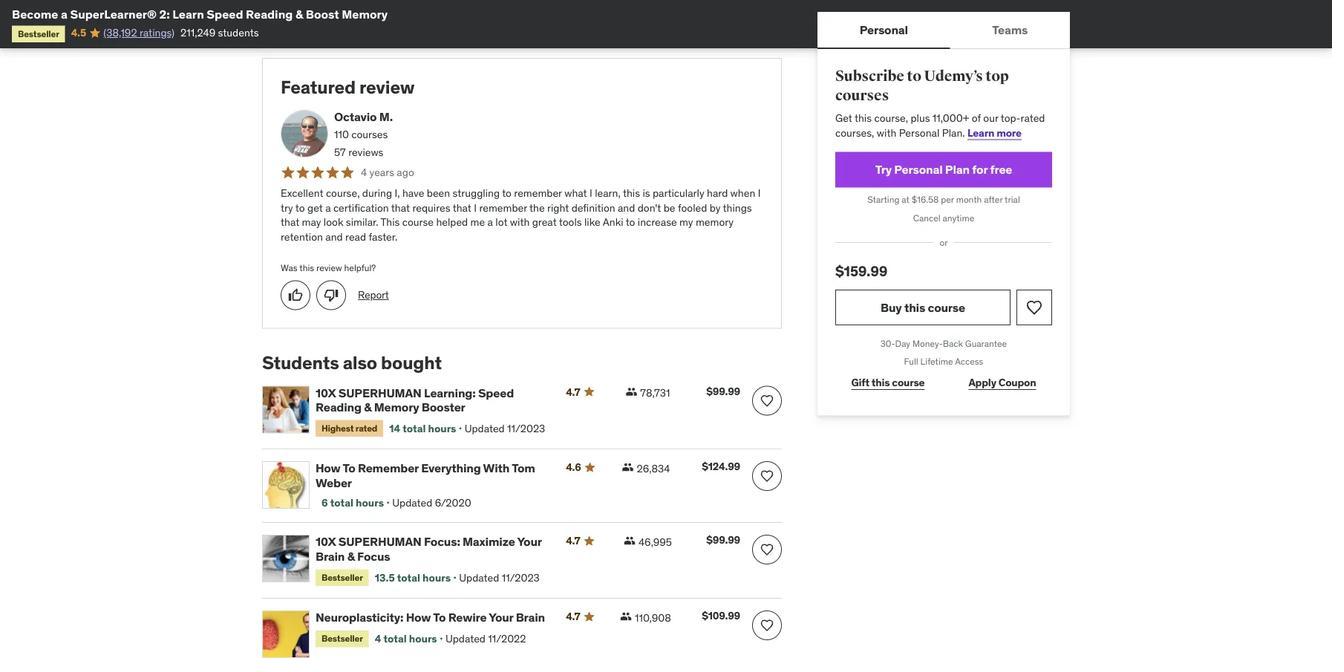Task type: describe. For each thing, give the bounding box(es) containing it.
things
[[723, 201, 752, 214]]

octavio m. 110 courses 57 reviews
[[334, 109, 393, 158]]

top
[[986, 67, 1009, 85]]

definition
[[572, 201, 615, 214]]

4 for 4 total hours
[[375, 632, 381, 645]]

students also bought
[[262, 352, 442, 374]]

0 vertical spatial &
[[296, 6, 303, 22]]

10x for 10x superhuman learning: speed reading & memory booster
[[316, 385, 336, 400]]

this for buy this course
[[905, 300, 926, 315]]

more
[[997, 126, 1022, 139]]

with inside excellent course, during i, have been struggling to remember what i learn, this is particularly hard when i try to get a certification that requires that i remember the right definition and don't be fooled by things that may look similar. this course helped me a lot with great tools like anki to increase my memory retention and read faster.
[[510, 215, 530, 229]]

to up lot
[[502, 186, 512, 200]]

speed inside 10x superhuman learning: speed reading & memory booster
[[478, 385, 514, 400]]

your for maximize
[[517, 534, 542, 549]]

learn more link
[[968, 126, 1022, 139]]

show less
[[262, 12, 311, 26]]

rated inside get this course, plus 11,000+ of our top-rated courses, with personal plan.
[[1021, 111, 1045, 125]]

14
[[389, 422, 400, 435]]

students
[[218, 26, 259, 39]]

& inside 10x superhuman focus: maximize your brain & focus
[[347, 548, 355, 564]]

wishlist image for 10x superhuman focus: maximize your brain & focus
[[760, 542, 775, 557]]

total for to
[[384, 632, 407, 645]]

coupon
[[999, 376, 1037, 389]]

get
[[836, 111, 853, 125]]

plus
[[911, 111, 930, 125]]

by
[[710, 201, 721, 214]]

full
[[904, 356, 919, 367]]

0 horizontal spatial that
[[281, 215, 300, 229]]

of
[[972, 111, 981, 125]]

m.
[[379, 109, 393, 124]]

guarantee
[[966, 338, 1007, 349]]

starting
[[868, 194, 900, 205]]

11/2022
[[488, 632, 526, 645]]

buy
[[881, 300, 902, 315]]

0 vertical spatial learn
[[173, 6, 204, 22]]

57
[[334, 145, 346, 158]]

78,731
[[641, 386, 670, 399]]

hours for learning:
[[428, 422, 456, 435]]

cancel
[[913, 212, 941, 224]]

day
[[895, 338, 911, 349]]

4.5
[[71, 26, 86, 39]]

per
[[941, 194, 954, 205]]

this for was this review helpful?
[[300, 262, 314, 274]]

4.7 for neuroplasticity: how to rewire your brain
[[566, 610, 580, 623]]

$159.99
[[836, 262, 888, 280]]

to right try in the left top of the page
[[296, 201, 305, 214]]

14 total hours
[[389, 422, 456, 435]]

wishlist image for 10x superhuman learning: speed reading & memory booster
[[760, 393, 775, 408]]

focus
[[357, 548, 390, 564]]

back
[[943, 338, 963, 349]]

been
[[427, 186, 450, 200]]

6/2020
[[435, 496, 471, 510]]

courses,
[[836, 126, 875, 139]]

xsmall image for 10x superhuman learning: speed reading & memory booster
[[626, 386, 638, 398]]

reviews
[[349, 145, 384, 158]]

(38,192
[[103, 26, 137, 39]]

wishlist image for neuroplasticity: how to rewire your brain
[[760, 618, 775, 633]]

to right anki
[[626, 215, 635, 229]]

top-
[[1001, 111, 1021, 125]]

show
[[262, 12, 290, 26]]

course inside excellent course, during i, have been struggling to remember what i learn, this is particularly hard when i try to get a certification that requires that i remember the right definition and don't be fooled by things that may look similar. this course helped me a lot with great tools like anki to increase my memory retention and read faster.
[[402, 215, 434, 229]]

weber
[[316, 475, 352, 490]]

maximize
[[463, 534, 515, 549]]

try personal plan for free
[[875, 162, 1013, 177]]

helpful?
[[344, 262, 376, 274]]

buy this course
[[881, 300, 966, 315]]

updated 11/2022
[[446, 632, 526, 645]]

don't
[[638, 201, 661, 214]]

try
[[281, 201, 293, 214]]

mark as helpful image
[[288, 288, 303, 303]]

updated 6/2020
[[392, 496, 471, 510]]

fooled
[[678, 201, 707, 214]]

updated down how to remember everything with tom weber
[[392, 496, 432, 510]]

how inside how to remember everything with tom weber
[[316, 461, 341, 476]]

bought
[[381, 352, 442, 374]]

this for get this course, plus 11,000+ of our top-rated courses, with personal plan.
[[855, 111, 872, 125]]

the
[[530, 201, 545, 214]]

hours for focus:
[[423, 571, 451, 584]]

gift
[[852, 376, 870, 389]]

1 horizontal spatial review
[[360, 76, 415, 98]]

2 vertical spatial personal
[[895, 162, 943, 177]]

1 horizontal spatial that
[[391, 201, 410, 214]]

updated 11/2023 for maximize
[[459, 571, 540, 584]]

plan.
[[942, 126, 965, 139]]

neuroplasticity: how to rewire your brain link
[[316, 610, 548, 625]]

boost
[[306, 6, 339, 22]]

superhuman for &
[[338, 534, 422, 549]]

4.7 for 10x superhuman focus: maximize your brain & focus
[[566, 534, 580, 547]]

trial
[[1005, 194, 1020, 205]]

13.5 total hours
[[375, 571, 451, 584]]

personal inside button
[[860, 22, 908, 37]]

was
[[281, 262, 298, 274]]

110
[[334, 128, 349, 141]]

course, inside excellent course, during i, have been struggling to remember what i learn, this is particularly hard when i try to get a certification that requires that i remember the right definition and don't be fooled by things that may look similar. this course helped me a lot with great tools like anki to increase my memory retention and read faster.
[[326, 186, 360, 200]]

0 vertical spatial speed
[[207, 6, 243, 22]]

month
[[956, 194, 982, 205]]

total right 6
[[330, 496, 354, 510]]

bestseller for neuroplasticity: how to rewire your brain
[[322, 633, 363, 644]]

is
[[643, 186, 650, 200]]

1 vertical spatial remember
[[479, 201, 527, 214]]

during
[[362, 186, 392, 200]]

everything
[[421, 461, 481, 476]]

highest rated
[[322, 422, 377, 434]]

look
[[324, 215, 344, 229]]

10x superhuman learning: speed reading & memory booster
[[316, 385, 514, 414]]

neuroplasticity:
[[316, 610, 404, 625]]

xsmall image for neuroplasticity: how to rewire your brain
[[620, 610, 632, 622]]

focus:
[[424, 534, 460, 549]]

xsmall image for 10x superhuman focus: maximize your brain & focus
[[624, 535, 636, 547]]

featured review
[[281, 76, 415, 98]]

how to remember everything with tom weber
[[316, 461, 535, 490]]

anytime
[[943, 212, 975, 224]]

xsmall image for how to remember everything with tom weber
[[622, 461, 634, 473]]

gift this course link
[[836, 368, 941, 398]]

6 total hours
[[322, 496, 384, 510]]

hours down remember
[[356, 496, 384, 510]]

udemy's
[[924, 67, 983, 85]]

110,908
[[635, 611, 671, 624]]

show less button
[[262, 5, 326, 34]]

less
[[292, 12, 311, 26]]

4.6
[[566, 461, 581, 474]]

personal inside get this course, plus 11,000+ of our top-rated courses, with personal plan.
[[899, 126, 940, 139]]

excellent course, during i, have been struggling to remember what i learn, this is particularly hard when i try to get a certification that requires that i remember the right definition and don't be fooled by things that may look similar. this course helped me a lot with great tools like anki to increase my memory retention and read faster.
[[281, 186, 761, 243]]

tab list containing personal
[[818, 12, 1070, 49]]

1 vertical spatial to
[[433, 610, 446, 625]]



Task type: locate. For each thing, give the bounding box(es) containing it.
0 horizontal spatial how
[[316, 461, 341, 476]]

and up anki
[[618, 201, 635, 214]]

tom
[[512, 461, 535, 476]]

money-
[[913, 338, 943, 349]]

10x
[[316, 385, 336, 400], [316, 534, 336, 549]]

course up the back
[[928, 300, 966, 315]]

10x inside 10x superhuman learning: speed reading & memory booster
[[316, 385, 336, 400]]

apply coupon
[[969, 376, 1037, 389]]

with
[[483, 461, 510, 476]]

that down i,
[[391, 201, 410, 214]]

0 horizontal spatial learn
[[173, 6, 204, 22]]

our
[[984, 111, 999, 125]]

wishlist image
[[760, 393, 775, 408], [760, 542, 775, 557], [760, 618, 775, 633]]

1 horizontal spatial i
[[590, 186, 593, 200]]

0 vertical spatial superhuman
[[338, 385, 422, 400]]

your for rewire
[[489, 610, 514, 625]]

1 vertical spatial &
[[364, 399, 372, 414]]

updated
[[465, 422, 505, 435], [392, 496, 432, 510], [459, 571, 499, 584], [446, 632, 486, 645]]

total for learning:
[[403, 422, 426, 435]]

remember up the
[[514, 186, 562, 200]]

xsmall image left 78,731
[[626, 386, 638, 398]]

tab list
[[818, 12, 1070, 49]]

speed
[[207, 6, 243, 22], [478, 385, 514, 400]]

brain for 10x superhuman focus: maximize your brain & focus
[[316, 548, 345, 564]]

2 4.7 from the top
[[566, 534, 580, 547]]

octavio mejía image
[[281, 110, 328, 157]]

1 vertical spatial and
[[326, 230, 343, 243]]

1 horizontal spatial and
[[618, 201, 635, 214]]

2 vertical spatial a
[[488, 215, 493, 229]]

become a superlearner® 2: learn speed reading & boost memory
[[12, 6, 388, 22]]

1 vertical spatial your
[[489, 610, 514, 625]]

11/2023 down maximize
[[502, 571, 540, 584]]

10x superhuman learning: speed reading & memory booster link
[[316, 385, 548, 414]]

course for gift this course
[[892, 376, 925, 389]]

11/2023 up tom
[[507, 422, 545, 435]]

this right was
[[300, 262, 314, 274]]

to left the rewire
[[433, 610, 446, 625]]

review up mark as unhelpful icon
[[316, 262, 342, 274]]

mark as unhelpful image
[[324, 288, 339, 303]]

to inside how to remember everything with tom weber
[[343, 461, 355, 476]]

memory inside 10x superhuman learning: speed reading & memory booster
[[374, 399, 419, 414]]

1 vertical spatial xsmall image
[[624, 535, 636, 547]]

1 horizontal spatial learn
[[968, 126, 995, 139]]

10x up highest
[[316, 385, 336, 400]]

1 vertical spatial $99.99
[[707, 533, 741, 547]]

0 vertical spatial a
[[61, 6, 68, 22]]

with right lot
[[510, 215, 530, 229]]

brain for neuroplasticity: how to rewire your brain
[[516, 610, 545, 625]]

0 vertical spatial course
[[402, 215, 434, 229]]

0 vertical spatial how
[[316, 461, 341, 476]]

total right 13.5
[[397, 571, 420, 584]]

2:
[[159, 6, 170, 22]]

updated for learning:
[[465, 422, 505, 435]]

1 horizontal spatial courses
[[836, 86, 889, 104]]

this
[[381, 215, 400, 229]]

updated 11/2023 for speed
[[465, 422, 545, 435]]

0 vertical spatial personal
[[860, 22, 908, 37]]

wishlist image
[[1026, 299, 1044, 316], [760, 469, 775, 484]]

2 superhuman from the top
[[338, 534, 422, 549]]

0 horizontal spatial wishlist image
[[760, 469, 775, 484]]

1 vertical spatial speed
[[478, 385, 514, 400]]

learn
[[173, 6, 204, 22], [968, 126, 995, 139]]

3 wishlist image from the top
[[760, 618, 775, 633]]

1 horizontal spatial a
[[325, 201, 331, 214]]

0 horizontal spatial courses
[[352, 128, 388, 141]]

4 left "years"
[[361, 166, 367, 179]]

0 vertical spatial 4.7
[[566, 385, 580, 398]]

excellent
[[281, 186, 323, 200]]

1 vertical spatial wishlist image
[[760, 469, 775, 484]]

plan
[[945, 162, 970, 177]]

xsmall image left the 110,908
[[620, 610, 632, 622]]

brain left focus
[[316, 548, 345, 564]]

with right courses,
[[877, 126, 897, 139]]

report
[[358, 288, 389, 302]]

course
[[402, 215, 434, 229], [928, 300, 966, 315], [892, 376, 925, 389]]

0 vertical spatial review
[[360, 76, 415, 98]]

superlearner®
[[70, 6, 157, 22]]

updated for focus:
[[459, 571, 499, 584]]

updated up with
[[465, 422, 505, 435]]

get
[[308, 201, 323, 214]]

1 horizontal spatial course
[[892, 376, 925, 389]]

superhuman inside 10x superhuman learning: speed reading & memory booster
[[338, 385, 422, 400]]

memory up '14'
[[374, 399, 419, 414]]

updated 11/2023
[[465, 422, 545, 435], [459, 571, 540, 584]]

3 4.7 from the top
[[566, 610, 580, 623]]

11/2023 for 10x superhuman learning: speed reading & memory booster
[[507, 422, 545, 435]]

how
[[316, 461, 341, 476], [406, 610, 431, 625]]

reading up highest
[[316, 399, 362, 414]]

1 horizontal spatial with
[[877, 126, 897, 139]]

updated for to
[[446, 632, 486, 645]]

xsmall image left 46,995
[[624, 535, 636, 547]]

become
[[12, 6, 58, 22]]

1 vertical spatial how
[[406, 610, 431, 625]]

may
[[302, 215, 321, 229]]

0 vertical spatial 11/2023
[[507, 422, 545, 435]]

rewire
[[448, 610, 487, 625]]

1 vertical spatial 10x
[[316, 534, 336, 549]]

6
[[322, 496, 328, 510]]

2 horizontal spatial course
[[928, 300, 966, 315]]

4.7 for 10x superhuman learning: speed reading & memory booster
[[566, 385, 580, 398]]

learn up "211,249"
[[173, 6, 204, 22]]

1 vertical spatial xsmall image
[[622, 461, 634, 473]]

free
[[991, 162, 1013, 177]]

2 horizontal spatial a
[[488, 215, 493, 229]]

0 vertical spatial remember
[[514, 186, 562, 200]]

$99.99 right 78,731
[[707, 384, 741, 398]]

personal up $16.58
[[895, 162, 943, 177]]

1 horizontal spatial rated
[[1021, 111, 1045, 125]]

1 horizontal spatial speed
[[478, 385, 514, 400]]

4.7
[[566, 385, 580, 398], [566, 534, 580, 547], [566, 610, 580, 623]]

1 vertical spatial bestseller
[[322, 572, 363, 583]]

$99.99 right 46,995
[[707, 533, 741, 547]]

2 vertical spatial wishlist image
[[760, 618, 775, 633]]

featured
[[281, 76, 356, 98]]

1 horizontal spatial your
[[517, 534, 542, 549]]

0 vertical spatial memory
[[342, 6, 388, 22]]

for
[[972, 162, 988, 177]]

a right become
[[61, 6, 68, 22]]

& left focus
[[347, 548, 355, 564]]

total right '14'
[[403, 422, 426, 435]]

0 vertical spatial xsmall image
[[626, 386, 638, 398]]

speed right learning:
[[478, 385, 514, 400]]

$109.99
[[702, 609, 741, 622]]

2 vertical spatial &
[[347, 548, 355, 564]]

this inside the buy this course button
[[905, 300, 926, 315]]

a left lot
[[488, 215, 493, 229]]

0 horizontal spatial i
[[474, 201, 477, 214]]

1 horizontal spatial brain
[[516, 610, 545, 625]]

4 years ago
[[361, 166, 414, 179]]

at
[[902, 194, 910, 205]]

4 for 4 years ago
[[361, 166, 367, 179]]

certification
[[333, 201, 389, 214]]

11/2023 for 10x superhuman focus: maximize your brain & focus
[[502, 571, 540, 584]]

memory right boost
[[342, 6, 388, 22]]

and down the look
[[326, 230, 343, 243]]

0 vertical spatial wishlist image
[[760, 393, 775, 408]]

review
[[360, 76, 415, 98], [316, 262, 342, 274]]

10x for 10x superhuman focus: maximize your brain & focus
[[316, 534, 336, 549]]

i up definition
[[590, 186, 593, 200]]

0 vertical spatial your
[[517, 534, 542, 549]]

superhuman up 13.5
[[338, 534, 422, 549]]

have
[[403, 186, 424, 200]]

0 vertical spatial and
[[618, 201, 635, 214]]

2 vertical spatial course
[[892, 376, 925, 389]]

booster
[[422, 399, 465, 414]]

apply coupon button
[[953, 368, 1053, 398]]

brain up 11/2022
[[516, 610, 545, 625]]

0 vertical spatial updated 11/2023
[[465, 422, 545, 435]]

1 vertical spatial course
[[928, 300, 966, 315]]

hours for to
[[409, 632, 437, 645]]

particularly
[[653, 186, 705, 200]]

1 vertical spatial courses
[[352, 128, 388, 141]]

this inside gift this course link
[[872, 376, 890, 389]]

speed up 211,249 students
[[207, 6, 243, 22]]

1 wishlist image from the top
[[760, 393, 775, 408]]

$16.58
[[912, 194, 939, 205]]

brain
[[316, 548, 345, 564], [516, 610, 545, 625]]

struggling
[[453, 186, 500, 200]]

total for focus:
[[397, 571, 420, 584]]

course, up certification
[[326, 186, 360, 200]]

1 vertical spatial course,
[[326, 186, 360, 200]]

2 $99.99 from the top
[[707, 533, 741, 547]]

0 vertical spatial brain
[[316, 548, 345, 564]]

& left boost
[[296, 6, 303, 22]]

1 $99.99 from the top
[[707, 384, 741, 398]]

2 horizontal spatial i
[[758, 186, 761, 200]]

updated 11/2023 down maximize
[[459, 571, 540, 584]]

xsmall image inside show less 'button'
[[314, 13, 326, 25]]

0 horizontal spatial &
[[296, 6, 303, 22]]

2 10x from the top
[[316, 534, 336, 549]]

0 horizontal spatial brain
[[316, 548, 345, 564]]

10x superhuman focus: maximize your brain & focus
[[316, 534, 542, 564]]

also
[[343, 352, 377, 374]]

updated 11/2023 up with
[[465, 422, 545, 435]]

$99.99 for 10x superhuman learning: speed reading & memory booster
[[707, 384, 741, 398]]

1 horizontal spatial how
[[406, 610, 431, 625]]

personal
[[860, 22, 908, 37], [899, 126, 940, 139], [895, 162, 943, 177]]

i right when
[[758, 186, 761, 200]]

reading up students
[[246, 6, 293, 22]]

that up helped
[[453, 201, 472, 214]]

1 vertical spatial rated
[[356, 422, 377, 434]]

1 vertical spatial memory
[[374, 399, 419, 414]]

superhuman inside 10x superhuman focus: maximize your brain & focus
[[338, 534, 422, 549]]

1 vertical spatial superhuman
[[338, 534, 422, 549]]

total down neuroplasticity: how to rewire your brain
[[384, 632, 407, 645]]

4 total hours
[[375, 632, 437, 645]]

rated left '14'
[[356, 422, 377, 434]]

0 horizontal spatial reading
[[246, 6, 293, 22]]

course, inside get this course, plus 11,000+ of our top-rated courses, with personal plan.
[[875, 111, 908, 125]]

0 vertical spatial 4
[[361, 166, 367, 179]]

1 vertical spatial brain
[[516, 610, 545, 625]]

course down full at the right bottom of the page
[[892, 376, 925, 389]]

great
[[532, 215, 557, 229]]

remember up lot
[[479, 201, 527, 214]]

apply
[[969, 376, 997, 389]]

this right gift
[[872, 376, 890, 389]]

course, left plus
[[875, 111, 908, 125]]

10x down 6
[[316, 534, 336, 549]]

to left 'udemy's'
[[907, 67, 922, 85]]

0 vertical spatial courses
[[836, 86, 889, 104]]

1 vertical spatial review
[[316, 262, 342, 274]]

0 vertical spatial wishlist image
[[1026, 299, 1044, 316]]

i down struggling
[[474, 201, 477, 214]]

requires
[[413, 201, 451, 214]]

1 vertical spatial personal
[[899, 126, 940, 139]]

1 horizontal spatial 4
[[375, 632, 381, 645]]

neuroplasticity: how to rewire your brain
[[316, 610, 545, 625]]

this for gift this course
[[872, 376, 890, 389]]

13.5
[[375, 571, 395, 584]]

0 horizontal spatial speed
[[207, 6, 243, 22]]

0 horizontal spatial your
[[489, 610, 514, 625]]

reading
[[246, 6, 293, 22], [316, 399, 362, 414]]

4 down neuroplasticity:
[[375, 632, 381, 645]]

how up 4 total hours in the bottom left of the page
[[406, 610, 431, 625]]

learn down of
[[968, 126, 995, 139]]

0 horizontal spatial review
[[316, 262, 342, 274]]

rated up "more"
[[1021, 111, 1045, 125]]

10x superhuman focus: maximize your brain & focus link
[[316, 534, 548, 564]]

this left is
[[623, 186, 640, 200]]

bestseller down become
[[18, 28, 59, 39]]

read
[[345, 230, 366, 243]]

30-day money-back guarantee full lifetime access
[[881, 338, 1007, 367]]

0 horizontal spatial a
[[61, 6, 68, 22]]

courses up reviews
[[352, 128, 388, 141]]

your right maximize
[[517, 534, 542, 549]]

course down requires
[[402, 215, 434, 229]]

1 vertical spatial 4
[[375, 632, 381, 645]]

1 horizontal spatial &
[[347, 548, 355, 564]]

0 horizontal spatial rated
[[356, 422, 377, 434]]

1 horizontal spatial wishlist image
[[1026, 299, 1044, 316]]

your up 11/2022
[[489, 610, 514, 625]]

course for buy this course
[[928, 300, 966, 315]]

memory
[[342, 6, 388, 22], [374, 399, 419, 414]]

reading inside 10x superhuman learning: speed reading & memory booster
[[316, 399, 362, 414]]

updated down maximize
[[459, 571, 499, 584]]

this inside excellent course, during i, have been struggling to remember what i learn, this is particularly hard when i try to get a certification that requires that i remember the right definition and don't be fooled by things that may look similar. this course helped me a lot with great tools like anki to increase my memory retention and read faster.
[[623, 186, 640, 200]]

2 horizontal spatial &
[[364, 399, 372, 414]]

bestseller for 10x superhuman focus: maximize your brain & focus
[[322, 572, 363, 583]]

this right buy
[[905, 300, 926, 315]]

after
[[984, 194, 1003, 205]]

0 horizontal spatial to
[[343, 461, 355, 476]]

that down try in the left top of the page
[[281, 215, 300, 229]]

0 vertical spatial course,
[[875, 111, 908, 125]]

xsmall image
[[314, 13, 326, 25], [624, 535, 636, 547], [620, 610, 632, 622]]

when
[[731, 186, 756, 200]]

bestseller down focus
[[322, 572, 363, 583]]

2 vertical spatial xsmall image
[[620, 610, 632, 622]]

0 horizontal spatial and
[[326, 230, 343, 243]]

buy this course button
[[836, 290, 1011, 325]]

xsmall image
[[626, 386, 638, 398], [622, 461, 634, 473]]

with inside get this course, plus 11,000+ of our top-rated courses, with personal plan.
[[877, 126, 897, 139]]

was this review helpful?
[[281, 262, 376, 274]]

xsmall image left 26,834
[[622, 461, 634, 473]]

1 vertical spatial with
[[510, 215, 530, 229]]

helped
[[436, 215, 468, 229]]

bestseller down neuroplasticity:
[[322, 633, 363, 644]]

review up m.
[[360, 76, 415, 98]]

with
[[877, 126, 897, 139], [510, 215, 530, 229]]

0 vertical spatial $99.99
[[707, 384, 741, 398]]

total
[[403, 422, 426, 435], [330, 496, 354, 510], [397, 571, 420, 584], [384, 632, 407, 645]]

1 vertical spatial a
[[325, 201, 331, 214]]

1 horizontal spatial course,
[[875, 111, 908, 125]]

$99.99 for 10x superhuman focus: maximize your brain & focus
[[707, 533, 741, 547]]

to inside subscribe to udemy's top courses
[[907, 67, 922, 85]]

hours down neuroplasticity: how to rewire your brain
[[409, 632, 437, 645]]

courses inside subscribe to udemy's top courses
[[836, 86, 889, 104]]

a right get
[[325, 201, 331, 214]]

& inside 10x superhuman learning: speed reading & memory booster
[[364, 399, 372, 414]]

1 horizontal spatial reading
[[316, 399, 362, 414]]

1 vertical spatial learn
[[968, 126, 995, 139]]

this up courses,
[[855, 111, 872, 125]]

10x inside 10x superhuman focus: maximize your brain & focus
[[316, 534, 336, 549]]

xsmall image right less
[[314, 13, 326, 25]]

2 wishlist image from the top
[[760, 542, 775, 557]]

right
[[547, 201, 569, 214]]

1 superhuman from the top
[[338, 385, 422, 400]]

1 vertical spatial 11/2023
[[502, 571, 540, 584]]

hours down booster
[[428, 422, 456, 435]]

be
[[664, 201, 676, 214]]

updated down the rewire
[[446, 632, 486, 645]]

brain inside 10x superhuman focus: maximize your brain & focus
[[316, 548, 345, 564]]

& up highest rated at the left
[[364, 399, 372, 414]]

this inside get this course, plus 11,000+ of our top-rated courses, with personal plan.
[[855, 111, 872, 125]]

course,
[[875, 111, 908, 125], [326, 186, 360, 200]]

personal up subscribe
[[860, 22, 908, 37]]

2 horizontal spatial that
[[453, 201, 472, 214]]

to
[[907, 67, 922, 85], [502, 186, 512, 200], [296, 201, 305, 214], [626, 215, 635, 229]]

access
[[955, 356, 984, 367]]

2 vertical spatial 4.7
[[566, 610, 580, 623]]

octavio
[[334, 109, 377, 124]]

courses inside octavio m. 110 courses 57 reviews
[[352, 128, 388, 141]]

0 vertical spatial 10x
[[316, 385, 336, 400]]

personal down plus
[[899, 126, 940, 139]]

to up the 6 total hours
[[343, 461, 355, 476]]

superhuman for memory
[[338, 385, 422, 400]]

1 vertical spatial wishlist image
[[760, 542, 775, 557]]

like
[[585, 215, 601, 229]]

1 4.7 from the top
[[566, 385, 580, 398]]

hours down 10x superhuman focus: maximize your brain & focus link
[[423, 571, 451, 584]]

courses down subscribe
[[836, 86, 889, 104]]

0 vertical spatial bestseller
[[18, 28, 59, 39]]

your inside 10x superhuman focus: maximize your brain & focus
[[517, 534, 542, 549]]

course inside button
[[928, 300, 966, 315]]

teams
[[993, 22, 1028, 37]]

how up 6
[[316, 461, 341, 476]]

0 horizontal spatial 4
[[361, 166, 367, 179]]

lifetime
[[921, 356, 953, 367]]

superhuman down also on the left bottom of page
[[338, 385, 422, 400]]

1 10x from the top
[[316, 385, 336, 400]]



Task type: vqa. For each thing, say whether or not it's contained in the screenshot.
the impossible
no



